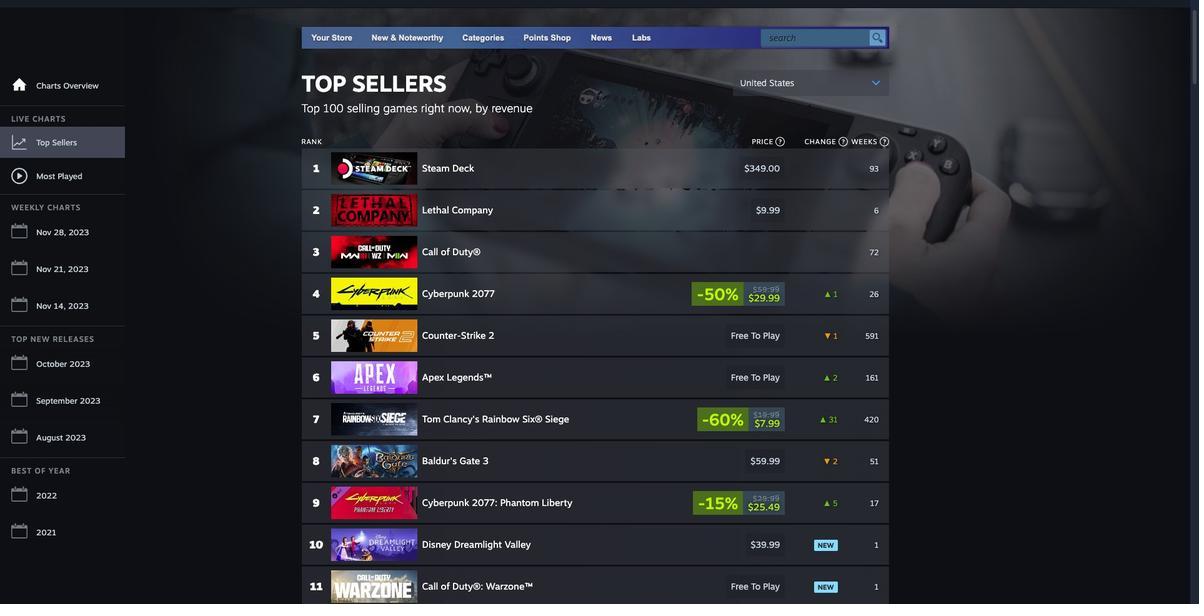 Task type: vqa. For each thing, say whether or not it's contained in the screenshot.


Task type: locate. For each thing, give the bounding box(es) containing it.
2 vertical spatial of
[[441, 581, 450, 593]]

gate
[[460, 456, 480, 467]]

2023
[[69, 227, 89, 237], [68, 264, 89, 274], [68, 301, 89, 311], [69, 359, 90, 369], [80, 396, 100, 406], [65, 433, 86, 443]]

▼ for 5
[[824, 332, 831, 341]]

1 vertical spatial free to play
[[731, 372, 780, 383]]

0 vertical spatial $29.99
[[749, 292, 780, 304]]

top sellers
[[302, 69, 447, 97], [36, 137, 77, 147]]

1 to from the top
[[751, 331, 761, 341]]

apex legends™
[[422, 372, 492, 384]]

call for 3
[[422, 246, 438, 258]]

▲ down ▼ 2
[[823, 499, 831, 508]]

2023 right 21,
[[68, 264, 89, 274]]

2023 inside 'link'
[[68, 264, 89, 274]]

1 vertical spatial $59.99
[[751, 456, 780, 467]]

charts up nov 28, 2023
[[47, 203, 81, 212]]

6 up 7
[[313, 371, 320, 384]]

▲ left 31
[[819, 415, 827, 425]]

14,
[[54, 301, 66, 311]]

cyberpunk 2077: phantom liberty
[[422, 497, 572, 509]]

1 vertical spatial charts
[[32, 114, 66, 124]]

top left 100
[[302, 101, 320, 115]]

60%
[[709, 410, 744, 430]]

nov 21, 2023 link
[[0, 252, 125, 287]]

2 0 from the top
[[833, 206, 838, 215]]

new & noteworthy
[[372, 33, 443, 42]]

year
[[49, 467, 71, 476]]

1 cyberpunk from the top
[[422, 288, 469, 300]]

2 vertical spatial charts
[[47, 203, 81, 212]]

play down $39.99
[[763, 582, 780, 592]]

0 vertical spatial cyberpunk
[[422, 288, 469, 300]]

2 play from the top
[[763, 372, 780, 383]]

counter-
[[422, 330, 461, 342]]

free to play down the $59.99 $29.99
[[731, 331, 780, 341]]

games
[[383, 101, 418, 115]]

$59.99 $29.99
[[749, 285, 780, 304]]

1 horizontal spatial sellers
[[352, 69, 447, 97]]

tom
[[422, 414, 441, 426]]

$29.99
[[749, 292, 780, 304], [753, 495, 780, 503]]

september 2023
[[36, 396, 100, 406]]

free to play down $39.99
[[731, 582, 780, 592]]

steam deck link
[[331, 152, 648, 185]]

2 nov from the top
[[36, 264, 51, 274]]

3 play from the top
[[763, 582, 780, 592]]

disney
[[422, 539, 451, 551]]

of left duty®
[[441, 246, 450, 258]]

weekly
[[11, 203, 45, 212]]

play down the $59.99 $29.99
[[763, 331, 780, 341]]

to down $39.99
[[751, 582, 761, 592]]

call left duty®:
[[422, 581, 438, 593]]

1 nov from the top
[[36, 227, 51, 237]]

- for 60%
[[702, 410, 709, 430]]

october
[[36, 359, 67, 369]]

top sellers down live charts at the top left of the page
[[36, 137, 77, 147]]

nov 21, 2023
[[36, 264, 89, 274]]

2023 right 28,
[[69, 227, 89, 237]]

2 vertical spatial to
[[751, 582, 761, 592]]

states
[[769, 77, 794, 88]]

3 up 4
[[313, 246, 319, 259]]

charts up top sellers link
[[32, 114, 66, 124]]

top sellers up selling
[[302, 69, 447, 97]]

charts left overview
[[36, 81, 61, 91]]

dreamlight
[[454, 539, 502, 551]]

0 vertical spatial free
[[731, 331, 749, 341]]

0 vertical spatial 0
[[833, 164, 838, 173]]

5 left the 17
[[833, 499, 838, 508]]

2 vertical spatial free to play
[[731, 582, 780, 592]]

1 horizontal spatial 6
[[874, 206, 879, 215]]

phantom
[[500, 497, 539, 509]]

▲ for 60%
[[819, 415, 827, 425]]

rainbow
[[482, 414, 520, 426]]

company
[[452, 204, 493, 216]]

noteworthy
[[399, 33, 443, 42]]

2023 right september
[[80, 396, 100, 406]]

50%
[[704, 284, 739, 304]]

0 horizontal spatial 6
[[313, 371, 320, 384]]

by
[[476, 101, 488, 115]]

1 horizontal spatial 5
[[833, 499, 838, 508]]

1 horizontal spatial 3
[[483, 456, 489, 467]]

3 free from the top
[[731, 582, 749, 592]]

2 cyberpunk from the top
[[422, 497, 469, 509]]

2023 right 14,
[[68, 301, 89, 311]]

free to play
[[731, 331, 780, 341], [731, 372, 780, 383], [731, 582, 780, 592]]

6
[[874, 206, 879, 215], [313, 371, 320, 384]]

call left duty®
[[422, 246, 438, 258]]

0 horizontal spatial top sellers
[[36, 137, 77, 147]]

3 free to play from the top
[[731, 582, 780, 592]]

▼ up ▲ 2
[[824, 332, 831, 341]]

0 vertical spatial nov
[[36, 227, 51, 237]]

$39.99
[[751, 540, 780, 551]]

1 vertical spatial ▼
[[823, 457, 831, 466]]

sellers up games
[[352, 69, 447, 97]]

nov for nov 21, 2023
[[36, 264, 51, 274]]

call of duty® link
[[331, 236, 648, 269]]

5 down 4
[[313, 329, 320, 342]]

0 vertical spatial to
[[751, 331, 761, 341]]

0 horizontal spatial 3
[[313, 246, 319, 259]]

1 play from the top
[[763, 331, 780, 341]]

0 vertical spatial $59.99
[[753, 285, 780, 294]]

4
[[313, 287, 320, 301]]

cyberpunk left 2077
[[422, 288, 469, 300]]

▼ down ▲ 31
[[823, 457, 831, 466]]

1 free to play from the top
[[731, 331, 780, 341]]

3 to from the top
[[751, 582, 761, 592]]

0 vertical spatial play
[[763, 331, 780, 341]]

steam deck
[[422, 162, 474, 174]]

of right best on the bottom left of the page
[[35, 467, 46, 476]]

nov left 28,
[[36, 227, 51, 237]]

0 for 3
[[833, 248, 838, 257]]

None search field
[[760, 29, 886, 47]]

free for 11
[[731, 582, 749, 592]]

1 vertical spatial of
[[35, 467, 46, 476]]

1 vertical spatial call
[[422, 581, 438, 593]]

591
[[865, 332, 879, 341]]

new & noteworthy link
[[372, 33, 443, 42]]

2 free from the top
[[731, 372, 749, 383]]

▲ for 15%
[[823, 499, 831, 508]]

0 vertical spatial 3
[[313, 246, 319, 259]]

nov 28, 2023 link
[[0, 216, 125, 250]]

3 right gate
[[483, 456, 489, 467]]

3 nov from the top
[[36, 301, 51, 311]]

2 vertical spatial nov
[[36, 301, 51, 311]]

1 vertical spatial -
[[702, 410, 709, 430]]

2 vertical spatial play
[[763, 582, 780, 592]]

0 vertical spatial 5
[[313, 329, 320, 342]]

october 2023 link
[[0, 347, 125, 382]]

72
[[870, 248, 879, 257]]

1 vertical spatial free
[[731, 372, 749, 383]]

2 to from the top
[[751, 372, 761, 383]]

$59.99 for $59.99 $29.99
[[753, 285, 780, 294]]

live charts
[[11, 114, 66, 124]]

0 vertical spatial top sellers
[[302, 69, 447, 97]]

$59.99 right 50% on the right of the page
[[753, 285, 780, 294]]

duty®
[[452, 246, 481, 258]]

2 vertical spatial free
[[731, 582, 749, 592]]

1 vertical spatial to
[[751, 372, 761, 383]]

1 vertical spatial cyberpunk
[[422, 497, 469, 509]]

3 0 from the top
[[833, 248, 838, 257]]

nov left 14,
[[36, 301, 51, 311]]

0 vertical spatial ▼
[[824, 332, 831, 341]]

1 0 from the top
[[833, 164, 838, 173]]

free
[[731, 331, 749, 341], [731, 372, 749, 383], [731, 582, 749, 592]]

sellers up most played link
[[52, 137, 77, 147]]

nov left 21,
[[36, 264, 51, 274]]

overview
[[63, 81, 99, 91]]

points shop
[[524, 33, 571, 42]]

$59.99 down $7.99 at the bottom
[[751, 456, 780, 467]]

sellers
[[352, 69, 447, 97], [52, 137, 77, 147]]

-60%
[[702, 410, 744, 430]]

1 vertical spatial 5
[[833, 499, 838, 508]]

$59.99 for $59.99
[[751, 456, 780, 467]]

▲ 2
[[823, 373, 838, 383]]

2 vertical spatial 0
[[833, 248, 838, 257]]

of for 11
[[441, 581, 450, 593]]

rank
[[302, 137, 322, 146]]

2 call from the top
[[422, 581, 438, 593]]

$29.99 right 15%
[[753, 495, 780, 503]]

free for 6
[[731, 372, 749, 383]]

1 vertical spatial $29.99
[[753, 495, 780, 503]]

to up $19.99
[[751, 372, 761, 383]]

0 horizontal spatial sellers
[[52, 137, 77, 147]]

2 free to play from the top
[[731, 372, 780, 383]]

▼ for 8
[[823, 457, 831, 466]]

▲ up ▲ 31
[[823, 373, 831, 383]]

of left duty®:
[[441, 581, 450, 593]]

august
[[36, 433, 63, 443]]

3
[[313, 246, 319, 259], [483, 456, 489, 467]]

call for 11
[[422, 581, 438, 593]]

steam
[[422, 162, 450, 174]]

$7.99
[[755, 418, 780, 430]]

0 horizontal spatial 5
[[313, 329, 320, 342]]

$59.99 inside the $59.99 $29.99
[[753, 285, 780, 294]]

1 vertical spatial 0
[[833, 206, 838, 215]]

-
[[697, 284, 704, 304], [702, 410, 709, 430], [698, 494, 705, 514]]

baldur's gate 3
[[422, 456, 489, 467]]

play up $19.99
[[763, 372, 780, 383]]

news link
[[581, 27, 622, 49]]

2022
[[36, 491, 57, 501]]

0 vertical spatial free to play
[[731, 331, 780, 341]]

strike
[[461, 330, 486, 342]]

play for 11
[[763, 582, 780, 592]]

free to play for 11
[[731, 582, 780, 592]]

1 vertical spatial 3
[[483, 456, 489, 467]]

▲ for 50%
[[824, 290, 831, 299]]

31
[[829, 415, 838, 425]]

2077:
[[472, 497, 498, 509]]

lethal company link
[[331, 194, 648, 227]]

6 up 72
[[874, 206, 879, 215]]

▲ up "▼ 1"
[[824, 290, 831, 299]]

new
[[372, 33, 388, 42], [30, 335, 50, 344], [818, 541, 834, 550], [818, 583, 834, 592]]

cyberpunk left 2077: on the left bottom
[[422, 497, 469, 509]]

2023 right august
[[65, 433, 86, 443]]

1 call from the top
[[422, 246, 438, 258]]

0 vertical spatial call
[[422, 246, 438, 258]]

to down the $59.99 $29.99
[[751, 331, 761, 341]]

1 horizontal spatial top sellers
[[302, 69, 447, 97]]

$29.99 right 50% on the right of the page
[[749, 292, 780, 304]]

-50%
[[697, 284, 739, 304]]

top up 100
[[302, 69, 346, 97]]

store
[[332, 33, 352, 42]]

top 100 selling games right now, by revenue
[[302, 101, 533, 115]]

1 vertical spatial top sellers
[[36, 137, 77, 147]]

valley
[[505, 539, 531, 551]]

nov inside 'link'
[[36, 264, 51, 274]]

nov for nov 14, 2023
[[36, 301, 51, 311]]

free to play up $19.99
[[731, 372, 780, 383]]

top up the october 2023 link
[[11, 335, 28, 344]]

revenue
[[491, 101, 533, 115]]

1 free from the top
[[731, 331, 749, 341]]

0 vertical spatial of
[[441, 246, 450, 258]]

1 vertical spatial play
[[763, 372, 780, 383]]

1 vertical spatial nov
[[36, 264, 51, 274]]

0 vertical spatial -
[[697, 284, 704, 304]]

0
[[833, 164, 838, 173], [833, 206, 838, 215], [833, 248, 838, 257]]

charts
[[36, 81, 61, 91], [32, 114, 66, 124], [47, 203, 81, 212]]

2 vertical spatial -
[[698, 494, 705, 514]]



Task type: describe. For each thing, give the bounding box(es) containing it.
siege
[[545, 414, 569, 426]]

0 vertical spatial 6
[[874, 206, 879, 215]]

$349.00
[[745, 163, 780, 174]]

420
[[864, 415, 879, 425]]

disney dreamlight valley link
[[331, 529, 648, 562]]

cyberpunk for -50%
[[422, 288, 469, 300]]

charts overview link
[[0, 69, 125, 103]]

disney dreamlight valley
[[422, 539, 531, 551]]

labs
[[632, 33, 651, 42]]

7
[[313, 413, 319, 426]]

points
[[524, 33, 548, 42]]

nov 28, 2023
[[36, 227, 89, 237]]

united
[[740, 77, 767, 88]]

cyberpunk 2077
[[422, 288, 495, 300]]

selling
[[347, 101, 380, 115]]

top down live charts at the top left of the page
[[36, 137, 50, 147]]

▼ 1
[[824, 332, 838, 341]]

change
[[805, 137, 837, 146]]

september 2023 link
[[0, 384, 125, 419]]

$9.99
[[756, 205, 780, 216]]

your
[[312, 33, 329, 42]]

free to play for 6
[[731, 372, 780, 383]]

lethal
[[422, 204, 449, 216]]

1 vertical spatial 6
[[313, 371, 320, 384]]

best
[[11, 467, 32, 476]]

october 2023
[[36, 359, 90, 369]]

now,
[[448, 101, 472, 115]]

apex legends™ link
[[331, 362, 648, 394]]

baldur's
[[422, 456, 457, 467]]

deck
[[452, 162, 474, 174]]

tom clancy's rainbow six® siege
[[422, 414, 569, 426]]

charts overview
[[36, 81, 99, 91]]

tom clancy's rainbow six® siege link
[[331, 404, 648, 436]]

releases
[[53, 335, 94, 344]]

$29.99 inside $29.99 $25.49
[[753, 495, 780, 503]]

21,
[[54, 264, 66, 274]]

most
[[36, 171, 55, 181]]

weeks
[[852, 137, 878, 146]]

your store
[[312, 33, 352, 42]]

warzone™
[[486, 581, 533, 593]]

played
[[58, 171, 82, 181]]

9
[[313, 497, 320, 510]]

11
[[310, 581, 323, 594]]

2021
[[36, 528, 56, 538]]

- for 50%
[[697, 284, 704, 304]]

lethal company
[[422, 204, 493, 216]]

price
[[752, 137, 774, 146]]

play for 6
[[763, 372, 780, 383]]

cyberpunk for -15%
[[422, 497, 469, 509]]

&
[[391, 33, 396, 42]]

search search field
[[770, 30, 866, 46]]

- for 15%
[[698, 494, 705, 514]]

0 for 1
[[833, 164, 838, 173]]

charts for top
[[32, 114, 66, 124]]

free to play for 5
[[731, 331, 780, 341]]

2077
[[472, 288, 495, 300]]

news
[[591, 33, 612, 42]]

0 for 2
[[833, 206, 838, 215]]

$19.99
[[754, 411, 780, 420]]

cyberpunk 2077 link
[[331, 278, 648, 311]]

to for 11
[[751, 582, 761, 592]]

legends™
[[447, 372, 492, 384]]

to for 5
[[751, 331, 761, 341]]

$29.99 $25.49
[[748, 495, 780, 513]]

0 vertical spatial charts
[[36, 81, 61, 91]]

2022 link
[[0, 479, 125, 514]]

to for 6
[[751, 372, 761, 383]]

clancy's
[[443, 414, 479, 426]]

live
[[11, 114, 30, 124]]

2023 down "releases"
[[69, 359, 90, 369]]

liberty
[[542, 497, 572, 509]]

cyberpunk 2077: phantom liberty link
[[331, 487, 648, 520]]

call of duty®: warzone™
[[422, 581, 533, 593]]

28,
[[54, 227, 66, 237]]

nov for nov 28, 2023
[[36, 227, 51, 237]]

▼ 2
[[823, 457, 838, 466]]

▲ 31
[[819, 415, 838, 425]]

0 vertical spatial sellers
[[352, 69, 447, 97]]

51
[[870, 457, 879, 466]]

united states
[[740, 77, 794, 88]]

2021 link
[[0, 516, 125, 551]]

weekly charts
[[11, 203, 81, 212]]

▲ 5
[[823, 499, 838, 508]]

play for 5
[[763, 331, 780, 341]]

1 vertical spatial sellers
[[52, 137, 77, 147]]

charts for nov
[[47, 203, 81, 212]]

labs link
[[622, 27, 661, 49]]

free for 5
[[731, 331, 749, 341]]

call of duty®: warzone™ link
[[331, 571, 648, 604]]

most played
[[36, 171, 82, 181]]

nov 14, 2023
[[36, 301, 89, 311]]

counter-strike 2 link
[[331, 320, 648, 352]]

nov 14, 2023 link
[[0, 289, 125, 324]]

of for 3
[[441, 246, 450, 258]]

-15%
[[698, 494, 738, 514]]

baldur's gate 3 link
[[331, 446, 648, 478]]

▲ 1
[[824, 290, 838, 299]]

100
[[323, 101, 344, 115]]

points shop link
[[514, 27, 581, 49]]



